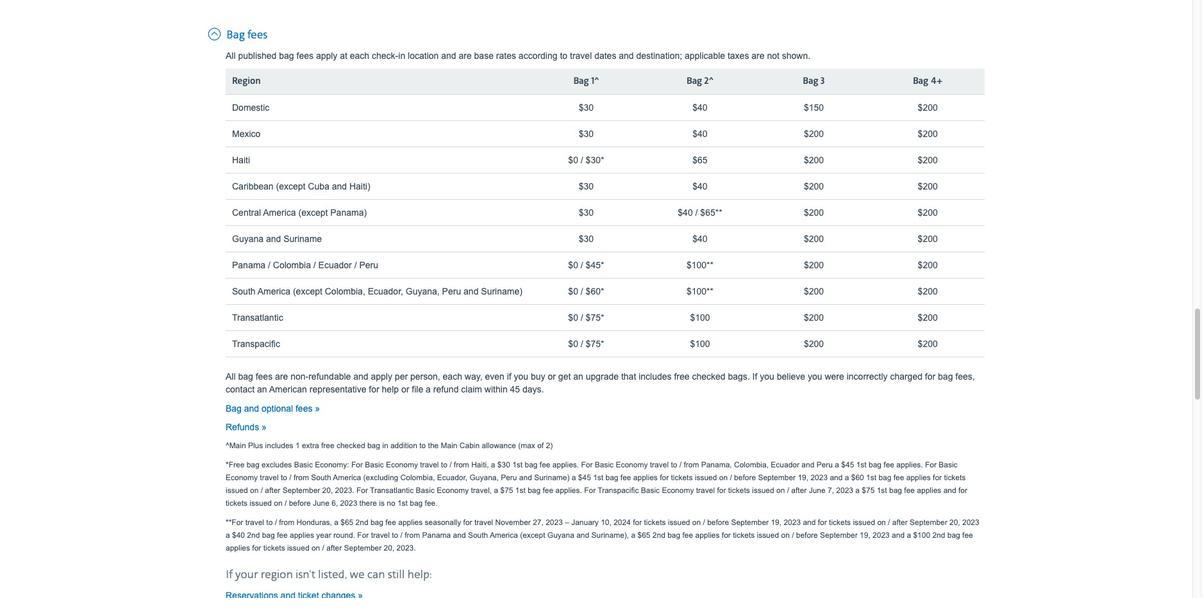 Task type: vqa. For each thing, say whether or not it's contained in the screenshot.


Task type: describe. For each thing, give the bounding box(es) containing it.
region
[[261, 569, 293, 583]]

bag for bag 3
[[803, 75, 818, 87]]

are inside all bag fees are non-refundable and apply per person, each way, even if you buy or get an upgrade that includes free checked bags. if you believe you were incorrectly charged for bag fees, contact an american representative for help or file a refund claim within 45 days.
[[275, 372, 288, 382]]

transpacific inside *free bag excludes basic economy: for basic economy travel to / from haiti, a $30 1st bag fee applies. for basic economy travel to / from panama, colombia, ecuador and peru a $45 1st bag fee applies. for basic economy travel to / from south america (excluding colombia, ecuador, guyana, peru and suriname) a $45 1st bag fee applies for tickets issued on / before september 19, 2023 and a $60 1st bag fee applies for tickets issued on / after september 20, 2023. for transatlantic basic economy travel, a $75 1st bag fee applies. for transpacific basic economy travel for tickets issued on / after june 7, 2023 a $75 1st bag fee applies and for tickets issued on / before june 6, 2023 there is no 1st bag fee.
[[598, 486, 639, 495]]

$0 for transatlantic
[[568, 313, 578, 323]]

1 horizontal spatial $65
[[638, 531, 651, 540]]

refunds link
[[226, 422, 267, 433]]

to right according
[[560, 50, 568, 61]]

file
[[412, 385, 423, 395]]

3
[[821, 75, 825, 87]]

2023. inside **for travel to / from honduras, a $65 2nd bag fee applies seasonally for travel november 27, 2023 – january 10, 2024 for tickets issued on / before september 19, 2023 and for tickets issued on / after september 20, 2023 a $40 2nd bag fee applies year round. for travel to / from panama and south america (except guyana and suriname), a $65 2nd bag fee applies for tickets issued on / before september 19, 2023 and a $100 2nd bag fee applies for tickets issued on / after september 20, 2023.
[[397, 544, 416, 553]]

to left panama,
[[671, 461, 677, 470]]

round.
[[333, 531, 355, 540]]

for inside **for travel to / from honduras, a $65 2nd bag fee applies seasonally for travel november 27, 2023 – january 10, 2024 for tickets issued on / before september 19, 2023 and for tickets issued on / after september 20, 2023 a $40 2nd bag fee applies year round. for travel to / from panama and south america (except guyana and suriname), a $65 2nd bag fee applies for tickets issued on / before september 19, 2023 and a $100 2nd bag fee applies for tickets issued on / after september 20, 2023.
[[357, 531, 369, 540]]

$40 for guyana and suriname
[[693, 234, 708, 244]]

$0 / $75* for transpacific
[[568, 339, 604, 349]]

haiti)
[[349, 181, 370, 192]]

3 you from the left
[[808, 372, 822, 382]]

free inside all bag fees are non-refundable and apply per person, each way, even if you buy or get an upgrade that includes free checked bags. if you believe you were incorrectly charged for bag fees, contact an american representative for help or file a refund claim within 45 days.
[[674, 372, 690, 382]]

$100 inside **for travel to / from honduras, a $65 2nd bag fee applies seasonally for travel november 27, 2023 – january 10, 2024 for tickets issued on / before september 19, 2023 and for tickets issued on / after september 20, 2023 a $40 2nd bag fee applies year round. for travel to / from panama and south america (except guyana and suriname), a $65 2nd bag fee applies for tickets issued on / before september 19, 2023 and a $100 2nd bag fee applies for tickets issued on / after september 20, 2023.
[[913, 531, 930, 540]]

caribbean
[[232, 181, 274, 192]]

27,
[[533, 519, 544, 528]]

travel right **for
[[245, 519, 264, 528]]

2 $75 from the left
[[862, 486, 875, 495]]

america up guyana and suriname
[[263, 208, 296, 218]]

travel left the dates
[[570, 50, 592, 61]]

rates
[[496, 50, 516, 61]]

that
[[621, 372, 636, 382]]

1 horizontal spatial june
[[809, 486, 826, 495]]

1st right $60
[[866, 474, 877, 483]]

main
[[441, 442, 458, 451]]

1 $75 from the left
[[500, 486, 513, 495]]

upgrade
[[586, 372, 619, 382]]

isn't
[[296, 569, 315, 583]]

1 vertical spatial or
[[401, 385, 409, 395]]

$30*
[[586, 155, 604, 165]]

published
[[238, 50, 277, 61]]

$30 for domestic
[[579, 102, 594, 113]]

$100 for transatlantic
[[690, 313, 710, 323]]

haiti
[[232, 155, 250, 165]]

0 horizontal spatial ecuador,
[[368, 286, 403, 297]]

from up help:
[[405, 531, 420, 540]]

$150
[[804, 102, 824, 113]]

(except down the panama / colombia / ecuador / peru
[[293, 286, 322, 297]]

1 vertical spatial checked
[[337, 442, 365, 451]]

2)
[[546, 442, 553, 451]]

applicable
[[685, 50, 725, 61]]

0 horizontal spatial each
[[350, 50, 369, 61]]

$65**
[[700, 208, 722, 218]]

$60*
[[586, 286, 604, 297]]

region
[[232, 75, 261, 87]]

each inside all bag fees are non-refundable and apply per person, each way, even if you buy or get an upgrade that includes free checked bags. if you believe you were incorrectly charged for bag fees, contact an american representative for help or file a refund claim within 45 days.
[[443, 372, 462, 382]]

$40 for caribbean (except cuba and haiti)
[[693, 181, 708, 192]]

$30 for central america (except panama)
[[579, 208, 594, 218]]

extra
[[302, 442, 319, 451]]

november
[[495, 519, 531, 528]]

1 vertical spatial 19,
[[771, 519, 782, 528]]

fees,
[[956, 372, 975, 382]]

(except up central america (except panama)
[[276, 181, 305, 192]]

economy:
[[315, 461, 349, 470]]

(excluding
[[363, 474, 398, 483]]

days.
[[523, 385, 544, 395]]

refund
[[433, 385, 459, 395]]

ecuador inside *free bag excludes basic economy: for basic economy travel to / from haiti, a $30 1st bag fee applies. for basic economy travel to / from panama, colombia, ecuador and peru a $45 1st bag fee applies. for basic economy travel to / from south america (excluding colombia, ecuador, guyana, peru and suriname) a $45 1st bag fee applies for tickets issued on / before september 19, 2023 and a $60 1st bag fee applies for tickets issued on / after september 20, 2023. for transatlantic basic economy travel, a $75 1st bag fee applies. for transpacific basic economy travel for tickets issued on / after june 7, 2023 a $75 1st bag fee applies and for tickets issued on / before june 6, 2023 there is no 1st bag fee.
[[771, 461, 800, 470]]

$30 for mexico
[[579, 129, 594, 139]]

travel down panama,
[[696, 486, 715, 495]]

to left the
[[419, 442, 426, 451]]

0 vertical spatial an
[[573, 372, 583, 382]]

bag for bag 1^
[[573, 75, 589, 87]]

plus
[[248, 442, 263, 451]]

all bag fees are non-refundable and apply per person, each way, even if you buy or get an upgrade that includes free checked bags. if you believe you were incorrectly charged for bag fees, contact an american representative for help or file a refund claim within 45 days.
[[226, 372, 975, 395]]

guyana and suriname
[[232, 234, 322, 244]]

and inside all bag fees are non-refundable and apply per person, each way, even if you buy or get an upgrade that includes free checked bags. if you believe you were incorrectly charged for bag fees, contact an american representative for help or file a refund claim within 45 days.
[[353, 372, 368, 382]]

$0 / $75* for transatlantic
[[568, 313, 604, 323]]

help:
[[407, 569, 432, 583]]

1
[[296, 442, 300, 451]]

1 horizontal spatial $45
[[841, 461, 854, 470]]

mexico
[[232, 129, 261, 139]]

cuba
[[308, 181, 329, 192]]

there
[[359, 499, 377, 508]]

central america (except panama)
[[232, 208, 367, 218]]

bag fees
[[226, 28, 268, 42]]

caribbean (except cuba and haiti)
[[232, 181, 370, 192]]

if inside all bag fees are non-refundable and apply per person, each way, even if you buy or get an upgrade that includes free checked bags. if you believe you were incorrectly charged for bag fees, contact an american representative for help or file a refund claim within 45 days.
[[753, 372, 758, 382]]

$60
[[851, 474, 864, 483]]

0 vertical spatial $65
[[693, 155, 708, 165]]

bag 2^
[[687, 75, 714, 87]]

0 horizontal spatial panama
[[232, 260, 266, 270]]

$30 for guyana and suriname
[[579, 234, 594, 244]]

believe
[[777, 372, 805, 382]]

at
[[340, 50, 347, 61]]

still
[[388, 569, 405, 583]]

all for all published bag fees apply at each check-in location and are base rates according to travel dates and destination; applicable taxes are not shown.
[[226, 50, 236, 61]]

1 horizontal spatial or
[[548, 372, 556, 382]]

to right **for
[[266, 519, 273, 528]]

colombia
[[273, 260, 311, 270]]

**for
[[226, 519, 243, 528]]

apply inside all bag fees are non-refundable and apply per person, each way, even if you buy or get an upgrade that includes free checked bags. if you believe you were incorrectly charged for bag fees, contact an american representative for help or file a refund claim within 45 days.
[[371, 372, 392, 382]]

1st up 10,
[[593, 474, 603, 483]]

$0 for haiti
[[568, 155, 578, 165]]

(max
[[518, 442, 535, 451]]

0 horizontal spatial transatlantic
[[232, 313, 283, 323]]

0 horizontal spatial an
[[257, 385, 267, 395]]

base
[[474, 50, 494, 61]]

travel left the november
[[474, 519, 493, 528]]

45
[[510, 385, 520, 395]]

0 horizontal spatial ecuador
[[318, 260, 352, 270]]

south america (except colombia, ecuador, guyana, peru and suriname)
[[232, 286, 523, 297]]

bags.
[[728, 372, 750, 382]]

from left panama,
[[684, 461, 699, 470]]

within
[[485, 385, 508, 395]]

shown.
[[782, 50, 811, 61]]

1st right 7,
[[877, 486, 887, 495]]

help
[[382, 385, 399, 395]]

0 vertical spatial guyana,
[[406, 286, 440, 297]]

10,
[[601, 519, 612, 528]]

0 horizontal spatial june
[[313, 499, 330, 508]]

from left honduras,
[[279, 519, 294, 528]]

according
[[519, 50, 558, 61]]

panama)
[[330, 208, 367, 218]]

travel left panama,
[[650, 461, 669, 470]]

1 vertical spatial includes
[[265, 442, 293, 451]]

4+
[[931, 75, 943, 87]]

in for check-
[[398, 50, 405, 61]]

seasonally
[[425, 519, 461, 528]]

checked inside all bag fees are non-refundable and apply per person, each way, even if you buy or get an upgrade that includes free checked bags. if you believe you were incorrectly charged for bag fees, contact an american representative for help or file a refund claim within 45 days.
[[692, 372, 726, 382]]

(except inside **for travel to / from honduras, a $65 2nd bag fee applies seasonally for travel november 27, 2023 – january 10, 2024 for tickets issued on / before september 19, 2023 and for tickets issued on / after september 20, 2023 a $40 2nd bag fee applies year round. for travel to / from panama and south america (except guyana and suriname), a $65 2nd bag fee applies for tickets issued on / before september 19, 2023 and a $100 2nd bag fee applies for tickets issued on / after september 20, 2023.
[[520, 531, 545, 540]]

$45*
[[586, 260, 604, 270]]

7,
[[828, 486, 834, 495]]

$0 / $45*
[[568, 260, 604, 270]]

transatlantic inside *free bag excludes basic economy: for basic economy travel to / from haiti, a $30 1st bag fee applies. for basic economy travel to / from panama, colombia, ecuador and peru a $45 1st bag fee applies. for basic economy travel to / from south america (excluding colombia, ecuador, guyana, peru and suriname) a $45 1st bag fee applies for tickets issued on / before september 19, 2023 and a $60 1st bag fee applies for tickets issued on / after september 20, 2023. for transatlantic basic economy travel, a $75 1st bag fee applies. for transpacific basic economy travel for tickets issued on / after june 7, 2023 a $75 1st bag fee applies and for tickets issued on / before june 6, 2023 there is no 1st bag fee.
[[370, 486, 414, 495]]

america inside **for travel to / from honduras, a $65 2nd bag fee applies seasonally for travel november 27, 2023 – january 10, 2024 for tickets issued on / before september 19, 2023 and for tickets issued on / after september 20, 2023 a $40 2nd bag fee applies year round. for travel to / from panama and south america (except guyana and suriname), a $65 2nd bag fee applies for tickets issued on / before september 19, 2023 and a $100 2nd bag fee applies for tickets issued on / after september 20, 2023.
[[490, 531, 518, 540]]

ecuador, inside *free bag excludes basic economy: for basic economy travel to / from haiti, a $30 1st bag fee applies. for basic economy travel to / from panama, colombia, ecuador and peru a $45 1st bag fee applies. for basic economy travel to / from south america (excluding colombia, ecuador, guyana, peru and suriname) a $45 1st bag fee applies for tickets issued on / before september 19, 2023 and a $60 1st bag fee applies for tickets issued on / after september 20, 2023. for transatlantic basic economy travel, a $75 1st bag fee applies. for transpacific basic economy travel for tickets issued on / after june 7, 2023 a $75 1st bag fee applies and for tickets issued on / before june 6, 2023 there is no 1st bag fee.
[[437, 474, 468, 483]]

all published bag fees apply at each check-in location and are base rates according to travel dates and destination; applicable taxes are not shown.
[[226, 50, 811, 61]]

1 horizontal spatial are
[[459, 50, 472, 61]]

0 horizontal spatial suriname)
[[481, 286, 523, 297]]

south inside *free bag excludes basic economy: for basic economy travel to / from haiti, a $30 1st bag fee applies. for basic economy travel to / from panama, colombia, ecuador and peru a $45 1st bag fee applies. for basic economy travel to / from south america (excluding colombia, ecuador, guyana, peru and suriname) a $45 1st bag fee applies for tickets issued on / before september 19, 2023 and a $60 1st bag fee applies for tickets issued on / after september 20, 2023. for transatlantic basic economy travel, a $75 1st bag fee applies. for transpacific basic economy travel for tickets issued on / after june 7, 2023 a $75 1st bag fee applies and for tickets issued on / before june 6, 2023 there is no 1st bag fee.
[[311, 474, 331, 483]]

fees left "at"
[[297, 50, 314, 61]]

america down colombia
[[258, 286, 291, 297]]

buy
[[531, 372, 545, 382]]

0 horizontal spatial colombia,
[[325, 286, 365, 297]]

domestic
[[232, 102, 270, 113]]

incorrectly
[[847, 372, 888, 382]]

dates
[[594, 50, 616, 61]]

per
[[395, 372, 408, 382]]

to down main
[[441, 461, 447, 470]]

suriname),
[[592, 531, 629, 540]]

panama,
[[701, 461, 732, 470]]

fee.
[[425, 499, 438, 508]]

2023. inside *free bag excludes basic economy: for basic economy travel to / from haiti, a $30 1st bag fee applies. for basic economy travel to / from panama, colombia, ecuador and peru a $45 1st bag fee applies. for basic economy travel to / from south america (excluding colombia, ecuador, guyana, peru and suriname) a $45 1st bag fee applies for tickets issued on / before september 19, 2023 and a $60 1st bag fee applies for tickets issued on / after september 20, 2023. for transatlantic basic economy travel, a $75 1st bag fee applies. for transpacific basic economy travel for tickets issued on / after june 7, 2023 a $75 1st bag fee applies and for tickets issued on / before june 6, 2023 there is no 1st bag fee.
[[335, 486, 354, 495]]



Task type: locate. For each thing, give the bounding box(es) containing it.
fees up published
[[247, 28, 268, 42]]

bag left 1^
[[573, 75, 589, 87]]

0 horizontal spatial guyana,
[[406, 286, 440, 297]]

transatlantic down colombia
[[232, 313, 283, 323]]

$75* up upgrade
[[586, 339, 604, 349]]

$0 down $0 / $60*
[[568, 313, 578, 323]]

1 horizontal spatial suriname)
[[534, 474, 570, 483]]

(except down cuba
[[298, 208, 328, 218]]

1 horizontal spatial if
[[753, 372, 758, 382]]

0 vertical spatial if
[[753, 372, 758, 382]]

includes right that
[[639, 372, 672, 382]]

optional
[[262, 404, 293, 414]]

$100** for $45*
[[687, 260, 714, 270]]

bag
[[226, 28, 245, 42], [573, 75, 589, 87], [687, 75, 702, 87], [803, 75, 818, 87], [913, 75, 928, 87], [226, 404, 242, 414]]

1 vertical spatial panama
[[422, 531, 451, 540]]

0 vertical spatial transpacific
[[232, 339, 280, 349]]

–
[[565, 519, 569, 528]]

september
[[758, 474, 796, 483], [283, 486, 320, 495], [731, 519, 769, 528], [910, 519, 948, 528], [820, 531, 858, 540], [344, 544, 382, 553]]

we
[[350, 569, 365, 583]]

0 vertical spatial june
[[809, 486, 826, 495]]

transpacific
[[232, 339, 280, 349], [598, 486, 639, 495]]

1 vertical spatial $100**
[[687, 286, 714, 297]]

1 vertical spatial $45
[[578, 474, 591, 483]]

$40 for domestic
[[693, 102, 708, 113]]

0 horizontal spatial $75
[[500, 486, 513, 495]]

all inside all bag fees are non-refundable and apply per person, each way, even if you buy or get an upgrade that includes free checked bags. if you believe you were incorrectly charged for bag fees, contact an american representative for help or file a refund claim within 45 days.
[[226, 372, 236, 382]]

1 $0 from the top
[[568, 155, 578, 165]]

$0 / $60*
[[568, 286, 604, 297]]

south down guyana and suriname
[[232, 286, 256, 297]]

central
[[232, 208, 261, 218]]

guyana down central
[[232, 234, 264, 244]]

1 horizontal spatial ecuador
[[771, 461, 800, 470]]

0 vertical spatial all
[[226, 50, 236, 61]]

an
[[573, 372, 583, 382], [257, 385, 267, 395]]

bag fees link
[[208, 24, 268, 43]]

1 vertical spatial south
[[311, 474, 331, 483]]

$45 up january
[[578, 474, 591, 483]]

$0 / $75* up upgrade
[[568, 339, 604, 349]]

even
[[485, 372, 504, 382]]

transatlantic up no
[[370, 486, 414, 495]]

from down 1
[[294, 474, 309, 483]]

0 vertical spatial $0 / $75*
[[568, 313, 604, 323]]

1 horizontal spatial south
[[311, 474, 331, 483]]

bag left 2^
[[687, 75, 702, 87]]

south inside **for travel to / from honduras, a $65 2nd bag fee applies seasonally for travel november 27, 2023 – january 10, 2024 for tickets issued on / before september 19, 2023 and for tickets issued on / after september 20, 2023 a $40 2nd bag fee applies year round. for travel to / from panama and south america (except guyana and suriname), a $65 2nd bag fee applies for tickets issued on / before september 19, 2023 and a $100 2nd bag fee applies for tickets issued on / after september 20, 2023.
[[468, 531, 488, 540]]

20, inside *free bag excludes basic economy: for basic economy travel to / from haiti, a $30 1st bag fee applies. for basic economy travel to / from panama, colombia, ecuador and peru a $45 1st bag fee applies. for basic economy travel to / from south america (excluding colombia, ecuador, guyana, peru and suriname) a $45 1st bag fee applies for tickets issued on / before september 19, 2023 and a $60 1st bag fee applies for tickets issued on / after september 20, 2023. for transatlantic basic economy travel, a $75 1st bag fee applies. for transpacific basic economy travel for tickets issued on / after june 7, 2023 a $75 1st bag fee applies and for tickets issued on / before june 6, 2023 there is no 1st bag fee.
[[322, 486, 333, 495]]

representative
[[310, 385, 366, 395]]

$100 for transpacific
[[690, 339, 710, 349]]

1 vertical spatial suriname)
[[534, 474, 570, 483]]

or left file
[[401, 385, 409, 395]]

0 vertical spatial 2023.
[[335, 486, 354, 495]]

$75 right travel,
[[500, 486, 513, 495]]

south down travel,
[[468, 531, 488, 540]]

america down economy: at the bottom
[[333, 474, 361, 483]]

free right that
[[674, 372, 690, 382]]

america
[[263, 208, 296, 218], [258, 286, 291, 297], [333, 474, 361, 483], [490, 531, 518, 540]]

0 vertical spatial ecuador
[[318, 260, 352, 270]]

0 horizontal spatial $65
[[341, 519, 353, 528]]

0 vertical spatial panama
[[232, 260, 266, 270]]

1 horizontal spatial panama
[[422, 531, 451, 540]]

2 $75* from the top
[[586, 339, 604, 349]]

1 horizontal spatial 2023.
[[397, 544, 416, 553]]

$75* for transpacific
[[586, 339, 604, 349]]

0 vertical spatial apply
[[316, 50, 337, 61]]

1 horizontal spatial an
[[573, 372, 583, 382]]

1 horizontal spatial $75
[[862, 486, 875, 495]]

travel down "excludes"
[[260, 474, 279, 483]]

1 horizontal spatial 20,
[[384, 544, 395, 553]]

allowance
[[482, 442, 516, 451]]

0 horizontal spatial $45
[[578, 474, 591, 483]]

$45 up $60
[[841, 461, 854, 470]]

(except down 27,
[[520, 531, 545, 540]]

refunds
[[226, 422, 262, 433]]

your
[[235, 569, 258, 583]]

fees up american
[[256, 372, 273, 382]]

1 vertical spatial guyana
[[547, 531, 574, 540]]

1 vertical spatial 20,
[[950, 519, 960, 528]]

in left addition
[[382, 442, 388, 451]]

$0
[[568, 155, 578, 165], [568, 260, 578, 270], [568, 286, 578, 297], [568, 313, 578, 323], [568, 339, 578, 349]]

2^
[[705, 75, 714, 87]]

$100**
[[687, 260, 714, 270], [687, 286, 714, 297]]

american
[[269, 385, 307, 395]]

2024
[[614, 519, 631, 528]]

1 vertical spatial ecuador
[[771, 461, 800, 470]]

or
[[548, 372, 556, 382], [401, 385, 409, 395]]

1 horizontal spatial in
[[398, 50, 405, 61]]

bag for bag 2^
[[687, 75, 702, 87]]

1 vertical spatial apply
[[371, 372, 392, 382]]

all for all bag fees are non-refundable and apply per person, each way, even if you buy or get an upgrade that includes free checked bags. if you believe you were incorrectly charged for bag fees, contact an american representative for help or file a refund claim within 45 days.
[[226, 372, 236, 382]]

fees
[[247, 28, 268, 42], [297, 50, 314, 61], [256, 372, 273, 382], [296, 404, 313, 414]]

colombia, down the panama / colombia / ecuador / peru
[[325, 286, 365, 297]]

1 horizontal spatial checked
[[692, 372, 726, 382]]

2 vertical spatial $100
[[913, 531, 930, 540]]

/
[[581, 155, 583, 165], [695, 208, 698, 218], [268, 260, 271, 270], [313, 260, 316, 270], [354, 260, 357, 270], [581, 260, 583, 270], [581, 286, 583, 297], [581, 313, 583, 323], [581, 339, 583, 349], [450, 461, 452, 470], [679, 461, 682, 470], [289, 474, 292, 483], [730, 474, 732, 483], [261, 486, 263, 495], [787, 486, 789, 495], [285, 499, 287, 508], [275, 519, 277, 528], [703, 519, 705, 528], [888, 519, 890, 528], [400, 531, 403, 540], [792, 531, 794, 540], [322, 544, 324, 553]]

0 horizontal spatial transpacific
[[232, 339, 280, 349]]

each right "at"
[[350, 50, 369, 61]]

not
[[767, 50, 780, 61]]

1 vertical spatial if
[[226, 569, 233, 583]]

checked left bags.
[[692, 372, 726, 382]]

1 horizontal spatial apply
[[371, 372, 392, 382]]

$75* down $60*
[[586, 313, 604, 323]]

panama down guyana and suriname
[[232, 260, 266, 270]]

3 $0 from the top
[[568, 286, 578, 297]]

free right extra
[[321, 442, 334, 451]]

bag 4+
[[913, 75, 943, 87]]

0 vertical spatial in
[[398, 50, 405, 61]]

0 horizontal spatial checked
[[337, 442, 365, 451]]

on
[[719, 474, 728, 483], [250, 486, 259, 495], [777, 486, 785, 495], [274, 499, 283, 508], [692, 519, 701, 528], [877, 519, 886, 528], [781, 531, 790, 540], [312, 544, 320, 553]]

1 vertical spatial transatlantic
[[370, 486, 414, 495]]

transpacific up contact
[[232, 339, 280, 349]]

*free
[[226, 461, 245, 470]]

0 vertical spatial includes
[[639, 372, 672, 382]]

includes inside all bag fees are non-refundable and apply per person, each way, even if you buy or get an upgrade that includes free checked bags. if you believe you were incorrectly charged for bag fees, contact an american representative for help or file a refund claim within 45 days.
[[639, 372, 672, 382]]

$30 for caribbean (except cuba and haiti)
[[579, 181, 594, 192]]

$0 left $30*
[[568, 155, 578, 165]]

1 horizontal spatial each
[[443, 372, 462, 382]]

2 vertical spatial colombia,
[[400, 474, 435, 483]]

bag left 4+
[[913, 75, 928, 87]]

1 you from the left
[[514, 372, 528, 382]]

0 vertical spatial $100
[[690, 313, 710, 323]]

an up bag and optional fees
[[257, 385, 267, 395]]

1st
[[512, 461, 523, 470], [856, 461, 867, 470], [593, 474, 603, 483], [866, 474, 877, 483], [515, 486, 526, 495], [877, 486, 887, 495], [398, 499, 408, 508]]

bag for bag fees
[[226, 28, 245, 42]]

checked up economy: at the bottom
[[337, 442, 365, 451]]

1 vertical spatial ecuador,
[[437, 474, 468, 483]]

america inside *free bag excludes basic economy: for basic economy travel to / from haiti, a $30 1st bag fee applies. for basic economy travel to / from panama, colombia, ecuador and peru a $45 1st bag fee applies. for basic economy travel to / from south america (excluding colombia, ecuador, guyana, peru and suriname) a $45 1st bag fee applies for tickets issued on / before september 19, 2023 and a $60 1st bag fee applies for tickets issued on / after september 20, 2023. for transatlantic basic economy travel, a $75 1st bag fee applies. for transpacific basic economy travel for tickets issued on / after june 7, 2023 a $75 1st bag fee applies and for tickets issued on / before june 6, 2023 there is no 1st bag fee.
[[333, 474, 361, 483]]

$65 right suriname),
[[638, 531, 651, 540]]

bag and optional fees link
[[226, 404, 320, 414]]

0 horizontal spatial apply
[[316, 50, 337, 61]]

0 vertical spatial guyana
[[232, 234, 264, 244]]

travel down is
[[371, 531, 390, 540]]

are left 'base'
[[459, 50, 472, 61]]

1st right no
[[398, 499, 408, 508]]

get
[[558, 372, 571, 382]]

guyana inside **for travel to / from honduras, a $65 2nd bag fee applies seasonally for travel november 27, 2023 – january 10, 2024 for tickets issued on / before september 19, 2023 and for tickets issued on / after september 20, 2023 a $40 2nd bag fee applies year round. for travel to / from panama and south america (except guyana and suriname), a $65 2nd bag fee applies for tickets issued on / before september 19, 2023 and a $100 2nd bag fee applies for tickets issued on / after september 20, 2023.
[[547, 531, 574, 540]]

$0 for transpacific
[[568, 339, 578, 349]]

transpacific up the 2024
[[598, 486, 639, 495]]

south down economy: at the bottom
[[311, 474, 331, 483]]

2 vertical spatial 20,
[[384, 544, 395, 553]]

for
[[351, 461, 363, 470], [581, 461, 593, 470], [925, 461, 937, 470], [356, 486, 368, 495], [584, 486, 596, 495], [357, 531, 369, 540]]

2 horizontal spatial $65
[[693, 155, 708, 165]]

1 horizontal spatial you
[[760, 372, 774, 382]]

2 vertical spatial 19,
[[860, 531, 871, 540]]

(except
[[276, 181, 305, 192], [298, 208, 328, 218], [293, 286, 322, 297], [520, 531, 545, 540]]

1 horizontal spatial free
[[674, 372, 690, 382]]

0 vertical spatial transatlantic
[[232, 313, 283, 323]]

$65 up round.
[[341, 519, 353, 528]]

1^
[[591, 75, 599, 87]]

large image
[[208, 24, 224, 41]]

ecuador
[[318, 260, 352, 270], [771, 461, 800, 470]]

$75* for transatlantic
[[586, 313, 604, 323]]

$0 left $45*
[[568, 260, 578, 270]]

june left 7,
[[809, 486, 826, 495]]

2023. up the still
[[397, 544, 416, 553]]

1 horizontal spatial guyana
[[547, 531, 574, 540]]

1 vertical spatial in
[[382, 442, 388, 451]]

2 vertical spatial $65
[[638, 531, 651, 540]]

0 vertical spatial free
[[674, 372, 690, 382]]

june left 6,
[[313, 499, 330, 508]]

economy
[[386, 461, 418, 470], [616, 461, 648, 470], [226, 474, 258, 483], [437, 486, 469, 495], [662, 486, 694, 495]]

you right if on the left of the page
[[514, 372, 528, 382]]

$100** for $60*
[[687, 286, 714, 297]]

travel down the
[[420, 461, 439, 470]]

0 vertical spatial or
[[548, 372, 556, 382]]

**for travel to / from honduras, a $65 2nd bag fee applies seasonally for travel november 27, 2023 – january 10, 2024 for tickets issued on / before september 19, 2023 and for tickets issued on / after september 20, 2023 a $40 2nd bag fee applies year round. for travel to / from panama and south america (except guyana and suriname), a $65 2nd bag fee applies for tickets issued on / before september 19, 2023 and a $100 2nd bag fee applies for tickets issued on / after september 20, 2023.
[[226, 519, 980, 553]]

is
[[379, 499, 385, 508]]

$0 / $30*
[[568, 155, 604, 165]]

1 vertical spatial each
[[443, 372, 462, 382]]

travel,
[[471, 486, 492, 495]]

from left 'haiti,'
[[454, 461, 469, 470]]

each up refund
[[443, 372, 462, 382]]

0 vertical spatial $45
[[841, 461, 854, 470]]

1 vertical spatial $65
[[341, 519, 353, 528]]

if right bags.
[[753, 372, 758, 382]]

$40 / $65**
[[678, 208, 722, 218]]

includes left 1
[[265, 442, 293, 451]]

4 $0 from the top
[[568, 313, 578, 323]]

all up contact
[[226, 372, 236, 382]]

all down 'bag fees' link
[[226, 50, 236, 61]]

1 horizontal spatial colombia,
[[400, 474, 435, 483]]

were
[[825, 372, 844, 382]]

after
[[265, 486, 280, 495], [791, 486, 807, 495], [892, 519, 908, 528], [327, 544, 342, 553]]

2 $0 / $75* from the top
[[568, 339, 604, 349]]

to
[[560, 50, 568, 61], [419, 442, 426, 451], [441, 461, 447, 470], [671, 461, 677, 470], [281, 474, 287, 483], [266, 519, 273, 528], [392, 531, 398, 540]]

travel
[[570, 50, 592, 61], [420, 461, 439, 470], [650, 461, 669, 470], [260, 474, 279, 483], [696, 486, 715, 495], [245, 519, 264, 528], [474, 519, 493, 528], [371, 531, 390, 540]]

2 horizontal spatial colombia,
[[734, 461, 769, 470]]

1 vertical spatial colombia,
[[734, 461, 769, 470]]

applies.
[[553, 461, 579, 470], [897, 461, 923, 470], [556, 486, 582, 495]]

1st up $60
[[856, 461, 867, 470]]

you left were
[[808, 372, 822, 382]]

colombia, right panama,
[[734, 461, 769, 470]]

if your region isn't listed, we can still help:
[[226, 569, 432, 583]]

1 horizontal spatial transatlantic
[[370, 486, 414, 495]]

guyana, inside *free bag excludes basic economy: for basic economy travel to / from haiti, a $30 1st bag fee applies. for basic economy travel to / from panama, colombia, ecuador and peru a $45 1st bag fee applies. for basic economy travel to / from south america (excluding colombia, ecuador, guyana, peru and suriname) a $45 1st bag fee applies for tickets issued on / before september 19, 2023 and a $60 1st bag fee applies for tickets issued on / after september 20, 2023. for transatlantic basic economy travel, a $75 1st bag fee applies. for transpacific basic economy travel for tickets issued on / after june 7, 2023 a $75 1st bag fee applies and for tickets issued on / before june 6, 2023 there is no 1st bag fee.
[[470, 474, 499, 483]]

claim
[[461, 385, 482, 395]]

guyana down '–'
[[547, 531, 574, 540]]

2 horizontal spatial 19,
[[860, 531, 871, 540]]

2 all from the top
[[226, 372, 236, 382]]

0 vertical spatial $75*
[[586, 313, 604, 323]]

0 vertical spatial suriname)
[[481, 286, 523, 297]]

*free bag excludes basic economy: for basic economy travel to / from haiti, a $30 1st bag fee applies. for basic economy travel to / from panama, colombia, ecuador and peru a $45 1st bag fee applies. for basic economy travel to / from south america (excluding colombia, ecuador, guyana, peru and suriname) a $45 1st bag fee applies for tickets issued on / before september 19, 2023 and a $60 1st bag fee applies for tickets issued on / after september 20, 2023. for transatlantic basic economy travel, a $75 1st bag fee applies. for transpacific basic economy travel for tickets issued on / after june 7, 2023 a $75 1st bag fee applies and for tickets issued on / before june 6, 2023 there is no 1st bag fee.
[[226, 461, 968, 508]]

each
[[350, 50, 369, 61], [443, 372, 462, 382]]

1 vertical spatial an
[[257, 385, 267, 395]]

0 horizontal spatial 20,
[[322, 486, 333, 495]]

america down the november
[[490, 531, 518, 540]]

apply
[[316, 50, 337, 61], [371, 372, 392, 382]]

$0 / $75* down $0 / $60*
[[568, 313, 604, 323]]

bag down contact
[[226, 404, 242, 414]]

0 vertical spatial each
[[350, 50, 369, 61]]

in left location
[[398, 50, 405, 61]]

apply up help
[[371, 372, 392, 382]]

0 horizontal spatial guyana
[[232, 234, 264, 244]]

check-
[[372, 50, 398, 61]]

january
[[571, 519, 599, 528]]

0 horizontal spatial 2023.
[[335, 486, 354, 495]]

panama down seasonally at bottom
[[422, 531, 451, 540]]

a inside all bag fees are non-refundable and apply per person, each way, even if you buy or get an upgrade that includes free checked bags. if you believe you were incorrectly charged for bag fees, contact an american representative for help or file a refund claim within 45 days.
[[426, 385, 431, 395]]

to down no
[[392, 531, 398, 540]]

1 all from the top
[[226, 50, 236, 61]]

an right the get
[[573, 372, 583, 382]]

refundable
[[309, 372, 351, 382]]

0 vertical spatial ecuador,
[[368, 286, 403, 297]]

1st up the november
[[515, 486, 526, 495]]

2023. up 6,
[[335, 486, 354, 495]]

the
[[428, 442, 439, 451]]

1 $75* from the top
[[586, 313, 604, 323]]

tickets
[[671, 474, 693, 483], [944, 474, 966, 483], [728, 486, 750, 495], [226, 499, 247, 508], [644, 519, 666, 528], [829, 519, 851, 528], [733, 531, 755, 540], [263, 544, 285, 553]]

1 $100** from the top
[[687, 260, 714, 270]]

to down "excludes"
[[281, 474, 287, 483]]

peru
[[359, 260, 378, 270], [442, 286, 461, 297], [817, 461, 833, 470], [501, 474, 517, 483]]

1 vertical spatial $100
[[690, 339, 710, 349]]

honduras,
[[297, 519, 332, 528]]

location
[[408, 50, 439, 61]]

$45
[[841, 461, 854, 470], [578, 474, 591, 483]]

1 vertical spatial guyana,
[[470, 474, 499, 483]]

2023
[[811, 474, 828, 483], [836, 486, 853, 495], [340, 499, 357, 508], [546, 519, 563, 528], [784, 519, 801, 528], [962, 519, 980, 528], [873, 531, 890, 540]]

0 horizontal spatial or
[[401, 385, 409, 395]]

1 vertical spatial $0 / $75*
[[568, 339, 604, 349]]

apply left "at"
[[316, 50, 337, 61]]

you left believe
[[760, 372, 774, 382]]

non-
[[291, 372, 309, 382]]

$75 down $60
[[862, 486, 875, 495]]

of
[[537, 442, 544, 451]]

0 horizontal spatial are
[[275, 372, 288, 382]]

all
[[226, 50, 236, 61], [226, 372, 236, 382]]

no
[[387, 499, 395, 508]]

bag for bag and optional fees
[[226, 404, 242, 414]]

fees down american
[[296, 404, 313, 414]]

south
[[232, 286, 256, 297], [311, 474, 331, 483], [468, 531, 488, 540]]

$0 left $60*
[[568, 286, 578, 297]]

2 $100** from the top
[[687, 286, 714, 297]]

before
[[734, 474, 756, 483], [289, 499, 311, 508], [707, 519, 729, 528], [796, 531, 818, 540]]

2 horizontal spatial are
[[752, 50, 765, 61]]

$0 for panama / colombia / ecuador / peru
[[568, 260, 578, 270]]

year
[[316, 531, 331, 540]]

19, inside *free bag excludes basic economy: for basic economy travel to / from haiti, a $30 1st bag fee applies. for basic economy travel to / from panama, colombia, ecuador and peru a $45 1st bag fee applies. for basic economy travel to / from south america (excluding colombia, ecuador, guyana, peru and suriname) a $45 1st bag fee applies for tickets issued on / before september 19, 2023 and a $60 1st bag fee applies for tickets issued on / after september 20, 2023. for transatlantic basic economy travel, a $75 1st bag fee applies. for transpacific basic economy travel for tickets issued on / after june 7, 2023 a $75 1st bag fee applies and for tickets issued on / before june 6, 2023 there is no 1st bag fee.
[[798, 474, 809, 483]]

$30 inside *free bag excludes basic economy: for basic economy travel to / from haiti, a $30 1st bag fee applies. for basic economy travel to / from panama, colombia, ecuador and peru a $45 1st bag fee applies. for basic economy travel to / from south america (excluding colombia, ecuador, guyana, peru and suriname) a $45 1st bag fee applies for tickets issued on / before september 19, 2023 and a $60 1st bag fee applies for tickets issued on / after september 20, 2023. for transatlantic basic economy travel, a $75 1st bag fee applies. for transpacific basic economy travel for tickets issued on / after june 7, 2023 a $75 1st bag fee applies and for tickets issued on / before june 6, 2023 there is no 1st bag fee.
[[497, 461, 510, 470]]

includes
[[639, 372, 672, 382], [265, 442, 293, 451]]

$40 for mexico
[[693, 129, 708, 139]]

way,
[[465, 372, 483, 382]]

$0 for south america (except colombia, ecuador, guyana, peru and suriname)
[[568, 286, 578, 297]]

1st down (max
[[512, 461, 523, 470]]

fees inside all bag fees are non-refundable and apply per person, each way, even if you buy or get an upgrade that includes free checked bags. if you believe you were incorrectly charged for bag fees, contact an american representative for help or file a refund claim within 45 days.
[[256, 372, 273, 382]]

1 vertical spatial transpacific
[[598, 486, 639, 495]]

$40 inside **for travel to / from honduras, a $65 2nd bag fee applies seasonally for travel november 27, 2023 – january 10, 2024 for tickets issued on / before september 19, 2023 and for tickets issued on / after september 20, 2023 a $40 2nd bag fee applies year round. for travel to / from panama and south america (except guyana and suriname), a $65 2nd bag fee applies for tickets issued on / before september 19, 2023 and a $100 2nd bag fee applies for tickets issued on / after september 20, 2023.
[[232, 531, 245, 540]]

panama inside **for travel to / from honduras, a $65 2nd bag fee applies seasonally for travel november 27, 2023 – january 10, 2024 for tickets issued on / before september 19, 2023 and for tickets issued on / after september 20, 2023 a $40 2nd bag fee applies year round. for travel to / from panama and south america (except guyana and suriname), a $65 2nd bag fee applies for tickets issued on / before september 19, 2023 and a $100 2nd bag fee applies for tickets issued on / after september 20, 2023.
[[422, 531, 451, 540]]

1 $0 / $75* from the top
[[568, 313, 604, 323]]

^main plus includes 1 extra free checked bag in addition to the main cabin allowance (max of 2)
[[226, 442, 553, 451]]

2 horizontal spatial 20,
[[950, 519, 960, 528]]

5 $0 from the top
[[568, 339, 578, 349]]

are left not
[[752, 50, 765, 61]]

haiti,
[[471, 461, 489, 470]]

bag for bag 4+
[[913, 75, 928, 87]]

0 horizontal spatial if
[[226, 569, 233, 583]]

colombia, up fee.
[[400, 474, 435, 483]]

if left your
[[226, 569, 233, 583]]

taxes
[[728, 50, 749, 61]]

or left the get
[[548, 372, 556, 382]]

in for bag
[[382, 442, 388, 451]]

you
[[514, 372, 528, 382], [760, 372, 774, 382], [808, 372, 822, 382]]

$40
[[693, 102, 708, 113], [693, 129, 708, 139], [693, 181, 708, 192], [678, 208, 693, 218], [693, 234, 708, 244], [232, 531, 245, 540]]

0 horizontal spatial free
[[321, 442, 334, 451]]

2 you from the left
[[760, 372, 774, 382]]

bag left 3
[[803, 75, 818, 87]]

0 horizontal spatial 19,
[[771, 519, 782, 528]]

addition
[[390, 442, 417, 451]]

bag 1^
[[573, 75, 599, 87]]

fee
[[540, 461, 550, 470], [884, 461, 894, 470], [621, 474, 631, 483], [894, 474, 904, 483], [543, 486, 553, 495], [904, 486, 915, 495], [386, 519, 396, 528], [277, 531, 288, 540], [683, 531, 693, 540], [963, 531, 973, 540]]

$0 up the get
[[568, 339, 578, 349]]

1 vertical spatial $75*
[[586, 339, 604, 349]]

bag 3
[[803, 75, 825, 87]]

^main
[[226, 442, 246, 451]]

can
[[367, 569, 385, 583]]

if
[[753, 372, 758, 382], [226, 569, 233, 583]]

2 $0 from the top
[[568, 260, 578, 270]]

6,
[[332, 499, 338, 508]]

are up american
[[275, 372, 288, 382]]

0 vertical spatial south
[[232, 286, 256, 297]]

suriname) inside *free bag excludes basic economy: for basic economy travel to / from haiti, a $30 1st bag fee applies. for basic economy travel to / from panama, colombia, ecuador and peru a $45 1st bag fee applies. for basic economy travel to / from south america (excluding colombia, ecuador, guyana, peru and suriname) a $45 1st bag fee applies for tickets issued on / before september 19, 2023 and a $60 1st bag fee applies for tickets issued on / after september 20, 2023. for transatlantic basic economy travel, a $75 1st bag fee applies. for transpacific basic economy travel for tickets issued on / after june 7, 2023 a $75 1st bag fee applies and for tickets issued on / before june 6, 2023 there is no 1st bag fee.
[[534, 474, 570, 483]]

1 vertical spatial free
[[321, 442, 334, 451]]

bag and optional fees
[[226, 404, 315, 414]]



